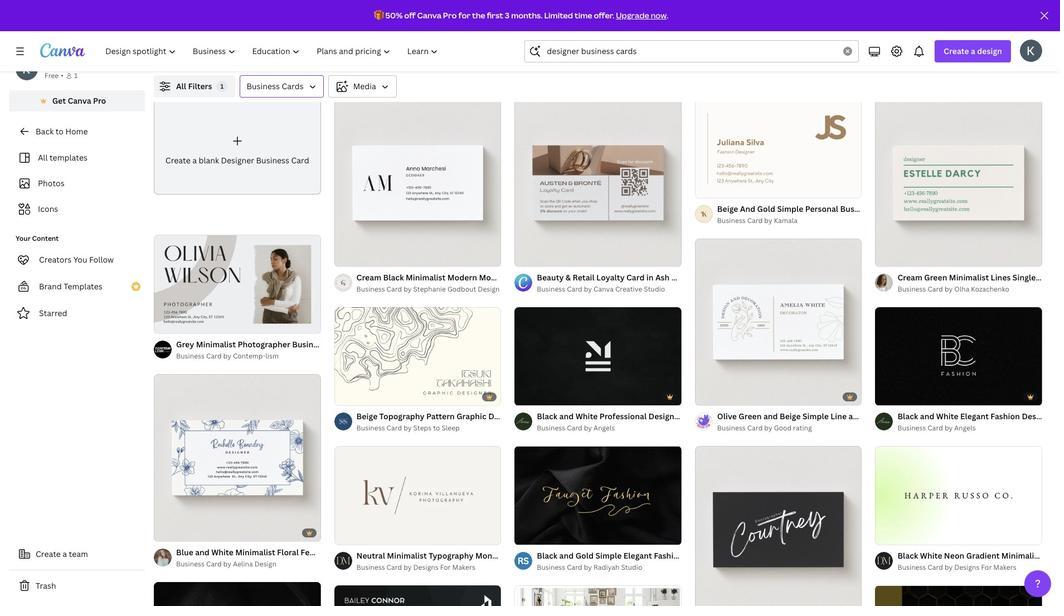 Task type: describe. For each thing, give the bounding box(es) containing it.
create a design button
[[936, 40, 1012, 62]]

and for black and white professional designer business card
[[560, 411, 574, 422]]

create for create a design
[[945, 46, 970, 56]]

beauty & retail loyalty card in ash grey brown photo-centric style business card by canva creative studio
[[537, 272, 792, 294]]

create for create a team
[[36, 549, 61, 559]]

gold for and
[[576, 551, 594, 561]]

business card by designs for makers link for neon
[[898, 562, 1043, 573]]

off
[[405, 10, 416, 21]]

starred link
[[9, 302, 145, 325]]

of for black and gold simple elegant fashion designer business card
[[527, 532, 534, 540]]

your
[[409, 15, 428, 27]]

1 of 2 for black white neon gradient minimalist typo
[[884, 532, 900, 540]]

business card by contemp-lism link
[[176, 351, 321, 362]]

black inside cream black minimalist modern monogram letter initial business card business card by stephanie godbout design
[[383, 272, 404, 283]]

professional
[[600, 411, 647, 422]]

angels for professional
[[594, 424, 616, 433]]

upgrade now button
[[616, 10, 667, 21]]

creative
[[616, 284, 643, 294]]

grey minimalist photographer business card image
[[154, 235, 321, 333]]

card inside 'link'
[[748, 424, 763, 433]]

designs inside "black white neon gradient minimalist typo business card by designs for makers"
[[955, 563, 980, 572]]

business card by good rating
[[718, 424, 813, 433]]

black gold elegant fashion designer business name card image
[[154, 582, 321, 606]]

back to home link
[[9, 120, 145, 143]]

beige and gold simple personal business card business card by kamala
[[718, 203, 894, 225]]

neutral minimalist typography monogram photography business card image
[[334, 447, 502, 545]]

1 horizontal spatial for
[[459, 10, 471, 21]]

1,025 templates
[[154, 74, 214, 84]]

black and gold simple elegant fashion designer business card link
[[537, 550, 775, 562]]

4
[[535, 254, 539, 262]]

cream green minimalist lines single sided link
[[898, 271, 1061, 284]]

business card by kamala link
[[718, 215, 863, 226]]

&
[[566, 272, 571, 283]]

black for black and white elegant fashion designer b
[[898, 411, 919, 422]]

b
[[1058, 411, 1061, 422]]

business inside black and white elegant fashion designer b business card by angels
[[898, 424, 927, 433]]

white for elegant
[[937, 411, 959, 422]]

business card by good rating link
[[718, 423, 863, 434]]

beauty
[[537, 272, 564, 283]]

quality
[[209, 15, 238, 27]]

1 of 2 for black and white professional designer business card
[[523, 392, 539, 401]]

neutral
[[357, 551, 385, 561]]

create a team button
[[9, 543, 145, 566]]

1 for black white neon gradient minimalist typo
[[884, 532, 887, 540]]

business card by aelina design
[[176, 559, 277, 569]]

business inside button
[[247, 81, 280, 91]]

cream green minimalist lines single sided business card image
[[876, 99, 1043, 266]]

lines
[[992, 272, 1012, 283]]

all templates
[[38, 152, 88, 163]]

1 of 4
[[523, 254, 539, 262]]

1 of 2 for beige and gold simple personal business card
[[703, 184, 719, 193]]

0 horizontal spatial personal
[[45, 59, 78, 69]]

templates for 1,025 templates
[[176, 74, 214, 84]]

filters
[[188, 81, 212, 91]]

all for all templates
[[38, 152, 48, 163]]

loyalty
[[597, 272, 625, 283]]

beige topography pattern graphic designer business card business card by steps to sleep
[[357, 411, 578, 433]]

cards inside button
[[282, 81, 304, 91]]

retail
[[573, 272, 595, 283]]

and for black and white elegant fashion designer b
[[921, 411, 935, 422]]

business card by aelina design link
[[176, 559, 321, 570]]

top level navigation element
[[98, 40, 448, 62]]

0 horizontal spatial 1 of 3 link
[[154, 374, 321, 541]]

browse
[[154, 15, 186, 27]]

and
[[741, 203, 756, 214]]

typography
[[429, 551, 474, 561]]

fashion inside black and gold simple elegant fashion designer business card business card by radiyah studio
[[654, 551, 684, 561]]

create a blank designer business card link
[[154, 99, 321, 195]]

blue and white minimalist floral feminine handmade personal business card design image
[[154, 374, 321, 541]]

brown
[[692, 272, 716, 283]]

designs inside the 'neutral minimalist typography monogram photography business card business card by designs for makers'
[[414, 563, 439, 572]]

follow
[[89, 254, 114, 265]]

of for cream black minimalist modern monogram letter initial business card
[[347, 253, 353, 261]]

business cards
[[247, 81, 304, 91]]

black and gold simple elegant fashion designer business card image
[[515, 447, 682, 545]]

minimalist inside cream green minimalist lines single sided  business card by olha kozachenko
[[950, 272, 990, 283]]

kamala
[[775, 216, 798, 225]]

aelina
[[233, 559, 253, 569]]

minimalist inside "black white neon gradient minimalist typo business card by designs for makers"
[[1002, 551, 1042, 561]]

0 horizontal spatial for
[[394, 15, 406, 27]]

photography
[[519, 551, 568, 561]]

2 for grey minimalist photographer business card
[[174, 320, 178, 328]]

business card by steps to sleep link
[[357, 423, 502, 434]]

0 horizontal spatial design
[[255, 559, 277, 569]]

sleep
[[442, 424, 460, 433]]

get
[[52, 95, 66, 106]]

1 of 2 for grey minimalist photographer business card
[[162, 320, 178, 328]]

design inside dropdown button
[[978, 46, 1003, 56]]

black and white professional designer business card link
[[537, 411, 738, 423]]

create a team
[[36, 549, 88, 559]]

home
[[65, 126, 88, 137]]

0 vertical spatial 3
[[505, 10, 510, 21]]

business card by angels link for elegant
[[898, 423, 1043, 434]]

graphic
[[457, 411, 487, 422]]

team
[[69, 549, 88, 559]]

1 of 2 link for black and gold simple elegant fashion designer business card
[[515, 446, 682, 545]]

cream black minimalist modern monogram letter initial business card image
[[334, 99, 502, 266]]

1 horizontal spatial canva
[[418, 10, 442, 21]]

stephanie
[[414, 284, 446, 294]]

2 for black and gold simple elegant fashion designer business card
[[535, 532, 539, 540]]

create a design
[[945, 46, 1003, 56]]

1 of 2 link for grey minimalist photographer business card
[[154, 235, 321, 334]]

by inside beige and gold simple personal business card business card by kamala
[[765, 216, 773, 225]]

months.
[[512, 10, 543, 21]]

in
[[647, 272, 654, 283]]

photographer
[[238, 339, 291, 350]]

all templates link
[[16, 147, 138, 168]]

by inside beauty & retail loyalty card in ash grey brown photo-centric style business card by canva creative studio
[[584, 284, 592, 294]]

of for black and white professional designer business card
[[527, 392, 534, 401]]

create a blank designer business card element
[[154, 99, 321, 195]]

black for black white neon gradient minimalist typo
[[898, 551, 919, 561]]

by inside cream green minimalist lines single sided  business card by olha kozachenko
[[945, 284, 953, 294]]

and for black and gold simple elegant fashion designer business card
[[560, 551, 574, 561]]

business card by angels link for professional
[[537, 423, 682, 434]]

design inside cream black minimalist modern monogram letter initial business card business card by stephanie godbout design
[[478, 284, 500, 294]]

1 of 2 for cream green minimalist lines single sided 
[[884, 253, 900, 261]]

trash
[[36, 581, 56, 591]]

simple for elegant
[[596, 551, 622, 561]]

1 for grey minimalist photographer business card
[[162, 320, 165, 328]]

blank
[[199, 155, 219, 165]]

of for beauty & retail loyalty card in ash grey brown photo-centric style
[[527, 254, 534, 262]]

canva inside beauty & retail loyalty card in ash grey brown photo-centric style business card by canva creative studio
[[594, 284, 614, 294]]

creators you follow
[[39, 254, 114, 265]]

0 vertical spatial cards
[[321, 15, 346, 27]]

for inside "black white neon gradient minimalist typo business card by designs for makers"
[[982, 563, 993, 572]]

50%
[[386, 10, 403, 21]]

0 vertical spatial design
[[451, 15, 479, 27]]

starred
[[39, 308, 67, 318]]

letter
[[522, 272, 546, 283]]

designer inside black and gold simple elegant fashion designer business card business card by radiyah studio
[[686, 551, 719, 561]]

beige and gold simple personal business card image
[[695, 99, 863, 198]]

pro inside the get canva pro button
[[93, 95, 106, 106]]

business card by canva creative studio link
[[537, 284, 682, 295]]

good
[[775, 424, 792, 433]]

typo
[[1044, 551, 1061, 561]]

🎁 50% off canva pro for the first 3 months. limited time offer. upgrade now .
[[374, 10, 669, 21]]

1 of 2 link for black and white elegant fashion designer b
[[876, 307, 1043, 406]]

1 of 3 for cream black minimalist modern monogram letter initial business card image
[[342, 253, 358, 261]]

1 for beauty & retail loyalty card in ash grey brown photo-centric style
[[523, 254, 526, 262]]

pattern
[[427, 411, 455, 422]]

1 of 2 link for black white neon gradient minimalist typo
[[876, 446, 1043, 545]]

business inside cream green minimalist lines single sided  business card by olha kozachenko
[[898, 284, 927, 294]]

Search search field
[[547, 41, 837, 62]]

radiyah
[[594, 563, 620, 572]]

grey minimalist photographer business card business card by contemp-lism
[[176, 339, 346, 361]]

all for all filters
[[176, 81, 186, 91]]

makers inside "black white neon gradient minimalist typo business card by designs for makers"
[[994, 563, 1017, 572]]

0 vertical spatial pro
[[443, 10, 457, 21]]

cream green minimalist lines single sided  business card by olha kozachenko
[[898, 272, 1061, 294]]

1 for black and gold simple elegant fashion designer business card
[[523, 532, 526, 540]]

photo-
[[718, 272, 744, 283]]

rating
[[794, 424, 813, 433]]

photos link
[[16, 173, 138, 194]]



Task type: vqa. For each thing, say whether or not it's contained in the screenshot.
the 30 inside the Colorful Minimalist 30 Day Self-care Challeng Planner by Sandee Sevilla
no



Task type: locate. For each thing, give the bounding box(es) containing it.
by up black and gray elegant interior designer business card image
[[404, 563, 412, 572]]

beige inside beige and gold simple personal business card business card by kamala
[[718, 203, 739, 214]]

designs down the "black white neon gradient minimalist typo" link
[[955, 563, 980, 572]]

pro left the the on the left
[[443, 10, 457, 21]]

1 horizontal spatial studio
[[644, 284, 666, 294]]

2 vertical spatial templates
[[50, 152, 88, 163]]

1
[[74, 71, 78, 80], [221, 82, 224, 90], [703, 184, 707, 193], [342, 253, 346, 261], [884, 253, 887, 261], [523, 254, 526, 262], [162, 320, 165, 328], [703, 392, 707, 401], [523, 392, 526, 401], [884, 392, 887, 401], [162, 528, 165, 536], [523, 532, 526, 540], [884, 532, 887, 540]]

angels inside black and white elegant fashion designer b business card by angels
[[955, 424, 977, 433]]

1 horizontal spatial templates
[[176, 74, 214, 84]]

gold inside beige and gold simple personal business card business card by kamala
[[758, 203, 776, 214]]

0 vertical spatial a
[[972, 46, 976, 56]]

2 horizontal spatial create
[[945, 46, 970, 56]]

radiyah studio element
[[515, 552, 533, 570]]

fashion
[[991, 411, 1021, 422], [654, 551, 684, 561]]

for down typography
[[440, 563, 451, 572]]

1 horizontal spatial 1 of 3
[[342, 253, 358, 261]]

0 vertical spatial personal
[[45, 59, 78, 69]]

1 vertical spatial fashion
[[654, 551, 684, 561]]

1 vertical spatial beige
[[357, 411, 378, 422]]

business card by designs for makers link
[[357, 562, 502, 573], [898, 562, 1043, 573]]

1 of 3 link
[[334, 99, 502, 266], [154, 374, 321, 541]]

beige left topography
[[357, 411, 378, 422]]

0 horizontal spatial 1 of 3
[[162, 528, 178, 536]]

1 horizontal spatial fashion
[[991, 411, 1021, 422]]

black inside black and white elegant fashion designer b business card by angels
[[898, 411, 919, 422]]

trash link
[[9, 575, 145, 597]]

angels down black and white elegant fashion designer b link
[[955, 424, 977, 433]]

create for create a blank designer business card
[[166, 155, 191, 165]]

style
[[773, 272, 792, 283]]

studio inside black and gold simple elegant fashion designer business card business card by radiyah studio
[[622, 563, 643, 572]]

gold right and
[[758, 203, 776, 214]]

1 vertical spatial 1 of 3
[[162, 528, 178, 536]]

0 vertical spatial templates
[[348, 15, 392, 27]]

canva down loyalty in the top of the page
[[594, 284, 614, 294]]

0 horizontal spatial studio
[[622, 563, 643, 572]]

design left kendall parks image
[[978, 46, 1003, 56]]

makers inside the 'neutral minimalist typography monogram photography business card business card by designs for makers'
[[453, 563, 476, 572]]

2 for cream green minimalist lines single sided 
[[896, 253, 900, 261]]

cream black minimalist modern monogram letter initial business card link
[[357, 271, 625, 284]]

black inside black and white professional designer business card business card by angels
[[537, 411, 558, 422]]

1 vertical spatial create
[[166, 155, 191, 165]]

gold inside black and gold simple elegant fashion designer business card business card by radiyah studio
[[576, 551, 594, 561]]

create inside create a design dropdown button
[[945, 46, 970, 56]]

cream for cream green minimalist lines single sided 
[[898, 272, 923, 283]]

next
[[430, 15, 449, 27]]

0 vertical spatial canva
[[418, 10, 442, 21]]

a
[[972, 46, 976, 56], [193, 155, 197, 165], [63, 549, 67, 559]]

1 vertical spatial grey
[[176, 339, 194, 350]]

monogram
[[479, 272, 520, 283], [476, 551, 517, 561]]

2 designs from the left
[[955, 563, 980, 572]]

0 horizontal spatial for
[[440, 563, 451, 572]]

black and gray elegant interior designer business card image
[[334, 586, 502, 606]]

beige topography pattern graphic designer business card image
[[334, 307, 502, 405]]

0 vertical spatial all
[[176, 81, 186, 91]]

0 vertical spatial studio
[[644, 284, 666, 294]]

0 horizontal spatial all
[[38, 152, 48, 163]]

1 horizontal spatial business card by angels link
[[898, 423, 1043, 434]]

black white neon gradient minimalist typo link
[[898, 550, 1061, 562]]

1 horizontal spatial cream
[[898, 272, 923, 283]]

cards left 🎁
[[321, 15, 346, 27]]

grey inside grey minimalist photographer business card business card by contemp-lism
[[176, 339, 194, 350]]

your
[[16, 234, 31, 243]]

2 vertical spatial canva
[[594, 284, 614, 294]]

1 horizontal spatial for
[[982, 563, 993, 572]]

1 vertical spatial 3
[[355, 253, 358, 261]]

1 horizontal spatial personal
[[806, 203, 839, 214]]

minimalist left typo
[[1002, 551, 1042, 561]]

by inside the 'neutral minimalist typography monogram photography business card business card by designs for makers'
[[404, 563, 412, 572]]

🎁
[[374, 10, 384, 21]]

grey inside beauty & retail loyalty card in ash grey brown photo-centric style business card by canva creative studio
[[672, 272, 690, 283]]

creators you follow link
[[9, 249, 145, 271]]

the
[[472, 10, 486, 21]]

1 horizontal spatial simple
[[778, 203, 804, 214]]

angels down professional
[[594, 424, 616, 433]]

limited
[[545, 10, 574, 21]]

by left radiyah at the right bottom of the page
[[584, 563, 592, 572]]

brand templates
[[39, 281, 103, 292]]

2 cream from the left
[[898, 272, 923, 283]]

by inside 'link'
[[765, 424, 773, 433]]

business inside beauty & retail loyalty card in ash grey brown photo-centric style business card by canva creative studio
[[537, 284, 566, 294]]

create a blank designer business card
[[166, 155, 309, 165]]

interior design business card image
[[515, 586, 682, 606]]

2 business card by designs for makers link from the left
[[898, 562, 1043, 573]]

business card by olha kozachenko link
[[898, 284, 1043, 295]]

to inside beige topography pattern graphic designer business card business card by steps to sleep
[[434, 424, 440, 433]]

for
[[440, 563, 451, 572], [982, 563, 993, 572]]

1 designs from the left
[[414, 563, 439, 572]]

1 for black and white professional designer business card
[[523, 392, 526, 401]]

by down black and white elegant fashion designer b link
[[945, 424, 953, 433]]

for left 'your'
[[394, 15, 406, 27]]

fashion inside black and white elegant fashion designer b business card by angels
[[991, 411, 1021, 422]]

kendall parks image
[[1021, 40, 1043, 62]]

create inside the create a team button
[[36, 549, 61, 559]]

design right aelina
[[255, 559, 277, 569]]

create
[[945, 46, 970, 56], [166, 155, 191, 165], [36, 549, 61, 559]]

1 of 2 link for black and white professional designer business card
[[515, 307, 682, 406]]

a for design
[[972, 46, 976, 56]]

minimalist inside the 'neutral minimalist typography monogram photography business card business card by designs for makers'
[[387, 551, 427, 561]]

0 horizontal spatial gold
[[576, 551, 594, 561]]

brand templates link
[[9, 276, 145, 298]]

get canva pro button
[[9, 90, 145, 112]]

rs link
[[515, 552, 533, 570]]

neutral minimalist typography monogram photography business card link
[[357, 550, 623, 562]]

by left kamala
[[765, 216, 773, 225]]

makers down typography
[[453, 563, 476, 572]]

2 horizontal spatial canva
[[594, 284, 614, 294]]

business card by designs for makers link down typography
[[357, 562, 502, 573]]

all
[[176, 81, 186, 91], [38, 152, 48, 163]]

2 for from the left
[[982, 563, 993, 572]]

2 horizontal spatial a
[[972, 46, 976, 56]]

0 vertical spatial 1 of 3
[[342, 253, 358, 261]]

2 makers from the left
[[994, 563, 1017, 572]]

all down 'back'
[[38, 152, 48, 163]]

0 horizontal spatial a
[[63, 549, 67, 559]]

luxury black gold web designer business card image
[[876, 586, 1043, 606]]

2 for beige and gold simple personal business card
[[716, 184, 719, 193]]

white inside "black white neon gradient minimalist typo business card by designs for makers"
[[921, 551, 943, 561]]

single
[[1013, 272, 1037, 283]]

gold up radiyah at the right bottom of the page
[[576, 551, 594, 561]]

1 vertical spatial design
[[255, 559, 277, 569]]

1 vertical spatial elegant
[[624, 551, 653, 561]]

simple up business card by kamala link
[[778, 203, 804, 214]]

makers down "gradient"
[[994, 563, 1017, 572]]

black for black and white professional designer business card
[[537, 411, 558, 422]]

for inside the 'neutral minimalist typography monogram photography business card business card by designs for makers'
[[440, 563, 451, 572]]

templates
[[64, 281, 103, 292]]

2 angels from the left
[[955, 424, 977, 433]]

personal
[[45, 59, 78, 69], [806, 203, 839, 214]]

pro up 'back to home' link
[[93, 95, 106, 106]]

studio inside beauty & retail loyalty card in ash grey brown photo-centric style business card by canva creative studio
[[644, 284, 666, 294]]

white for professional
[[576, 411, 598, 422]]

3
[[505, 10, 510, 21], [355, 253, 358, 261], [174, 528, 178, 536]]

1 vertical spatial a
[[193, 155, 197, 165]]

1 filter options selected element
[[217, 81, 228, 92]]

0 vertical spatial simple
[[778, 203, 804, 214]]

0 vertical spatial create
[[945, 46, 970, 56]]

canva right 'off'
[[418, 10, 442, 21]]

1 makers from the left
[[453, 563, 476, 572]]

by inside "black white neon gradient minimalist typo business card by designs for makers"
[[945, 563, 953, 572]]

icons link
[[16, 199, 138, 220]]

card inside cream green minimalist lines single sided  business card by olha kozachenko
[[928, 284, 944, 294]]

1 horizontal spatial design
[[478, 284, 500, 294]]

designer inside black and white professional designer business card business card by angels
[[649, 411, 683, 422]]

0 horizontal spatial 3
[[174, 528, 178, 536]]

simple up radiyah at the right bottom of the page
[[596, 551, 622, 561]]

1 horizontal spatial angels
[[955, 424, 977, 433]]

1 horizontal spatial design
[[978, 46, 1003, 56]]

free •
[[45, 71, 64, 80]]

to
[[56, 126, 64, 137], [434, 424, 440, 433]]

black for black and gold simple elegant fashion designer business card
[[537, 551, 558, 561]]

1 horizontal spatial all
[[176, 81, 186, 91]]

minimalist up business card by contemp-lism 'link'
[[196, 339, 236, 350]]

and inside black and gold simple elegant fashion designer business card business card by radiyah studio
[[560, 551, 574, 561]]

gold
[[758, 203, 776, 214], [576, 551, 594, 561]]

1 horizontal spatial gold
[[758, 203, 776, 214]]

2 for black and white professional designer business card
[[535, 392, 539, 401]]

1 horizontal spatial pro
[[443, 10, 457, 21]]

1 horizontal spatial to
[[434, 424, 440, 433]]

2 horizontal spatial templates
[[348, 15, 392, 27]]

0 horizontal spatial cream
[[357, 272, 382, 283]]

olha
[[955, 284, 970, 294]]

designs
[[414, 563, 439, 572], [955, 563, 980, 572]]

of for black white neon gradient minimalist typo
[[888, 532, 895, 540]]

kozachenko
[[972, 284, 1010, 294]]

card
[[291, 155, 309, 165], [876, 203, 894, 214], [748, 216, 763, 225], [607, 272, 625, 283], [627, 272, 645, 283], [387, 284, 402, 294], [567, 284, 583, 294], [928, 284, 944, 294], [328, 339, 346, 350], [206, 351, 222, 361], [560, 411, 578, 422], [720, 411, 738, 422], [387, 424, 402, 433], [748, 424, 763, 433], [567, 424, 583, 433], [928, 424, 944, 433], [605, 551, 623, 561], [757, 551, 775, 561], [206, 559, 222, 569], [387, 563, 402, 572], [567, 563, 583, 572], [928, 563, 944, 572]]

personal inside beige and gold simple personal business card business card by kamala
[[806, 203, 839, 214]]

0 horizontal spatial canva
[[68, 95, 91, 106]]

angels inside black and white professional designer business card business card by angels
[[594, 424, 616, 433]]

minimalist inside cream black minimalist modern monogram letter initial business card business card by stephanie godbout design
[[406, 272, 446, 283]]

beige
[[718, 203, 739, 214], [357, 411, 378, 422]]

1 vertical spatial templates
[[176, 74, 214, 84]]

1 vertical spatial studio
[[622, 563, 643, 572]]

designer inside black and white elegant fashion designer b business card by angels
[[1023, 411, 1056, 422]]

1 of 2 for black and gold simple elegant fashion designer business card
[[523, 532, 539, 540]]

olive green and beige simple line art single-side business card for designer or decorator image
[[695, 239, 863, 406]]

designer inside beige topography pattern graphic designer business card business card by steps to sleep
[[489, 411, 522, 422]]

modern
[[448, 272, 478, 283]]

1 for cream black minimalist modern monogram letter initial business card
[[342, 253, 346, 261]]

minimalist up business card by olha kozachenko "link"
[[950, 272, 990, 283]]

by down 'black and white professional designer business card' "link"
[[584, 424, 592, 433]]

card inside "black white neon gradient minimalist typo business card by designs for makers"
[[928, 563, 944, 572]]

designs down typography
[[414, 563, 439, 572]]

0 vertical spatial fashion
[[991, 411, 1021, 422]]

green
[[925, 272, 948, 283]]

1 for beige and gold simple personal business card
[[703, 184, 707, 193]]

1 horizontal spatial beige
[[718, 203, 739, 214]]

0 horizontal spatial templates
[[50, 152, 88, 163]]

first
[[487, 10, 504, 21]]

2 vertical spatial create
[[36, 549, 61, 559]]

by left good
[[765, 424, 773, 433]]

2 for black white neon gradient minimalist typo
[[896, 532, 900, 540]]

of inside '1 of 4' link
[[527, 254, 534, 262]]

1 horizontal spatial 1 of 3 link
[[334, 99, 502, 266]]

by down topography
[[404, 424, 412, 433]]

elegant inside black and white elegant fashion designer b business card by angels
[[961, 411, 990, 422]]

a inside create a design dropdown button
[[972, 46, 976, 56]]

1 business card by designs for makers link from the left
[[357, 562, 502, 573]]

by inside cream black minimalist modern monogram letter initial business card business card by stephanie godbout design
[[404, 284, 412, 294]]

canva inside button
[[68, 95, 91, 106]]

1 of 2 for black and white elegant fashion designer b
[[884, 392, 900, 401]]

cream for cream black minimalist modern monogram letter initial business card
[[357, 272, 382, 283]]

godbout
[[448, 284, 477, 294]]

1 horizontal spatial designs
[[955, 563, 980, 572]]

templates left 'off'
[[348, 15, 392, 27]]

0 horizontal spatial cards
[[282, 81, 304, 91]]

monogram inside cream black minimalist modern monogram letter initial business card business card by stephanie godbout design
[[479, 272, 520, 283]]

business cards button
[[240, 75, 324, 98]]

minimalist right neutral
[[387, 551, 427, 561]]

3 for cream black minimalist modern monogram letter initial business card image
[[355, 253, 358, 261]]

back to home
[[36, 126, 88, 137]]

0 horizontal spatial to
[[56, 126, 64, 137]]

1 of 3 for the blue and white minimalist floral feminine handmade personal business card design image
[[162, 528, 178, 536]]

high
[[188, 15, 206, 27]]

black white neon gradient minimalist typo business card by designs for makers
[[898, 551, 1061, 572]]

1 of 2 link for cream green minimalist lines single sided 
[[876, 99, 1043, 266]]

1 vertical spatial gold
[[576, 551, 594, 561]]

a for team
[[63, 549, 67, 559]]

0 horizontal spatial pro
[[93, 95, 106, 106]]

0 horizontal spatial angels
[[594, 424, 616, 433]]

by down retail
[[584, 284, 592, 294]]

1 horizontal spatial grey
[[672, 272, 690, 283]]

1 horizontal spatial 3
[[355, 253, 358, 261]]

card inside black and white elegant fashion designer b business card by angels
[[928, 424, 944, 433]]

beige left and
[[718, 203, 739, 214]]

2
[[716, 184, 719, 193], [896, 253, 900, 261], [174, 320, 178, 328], [716, 392, 719, 401], [535, 392, 539, 401], [896, 392, 900, 401], [535, 532, 539, 540], [896, 532, 900, 540]]

1 business card by angels link from the left
[[537, 423, 682, 434]]

1 of 4 link
[[515, 99, 682, 267]]

business card by designs for makers link down "gradient"
[[898, 562, 1043, 573]]

templates for all templates
[[50, 152, 88, 163]]

simple for personal
[[778, 203, 804, 214]]

monogram inside the 'neutral minimalist typography monogram photography business card business card by designs for makers'
[[476, 551, 517, 561]]

0 vertical spatial gold
[[758, 203, 776, 214]]

business card by designs for makers link for typography
[[357, 562, 502, 573]]

canva right get
[[68, 95, 91, 106]]

black white simple elegant calligraphy business card image
[[695, 446, 863, 606]]

1 vertical spatial all
[[38, 152, 48, 163]]

by left aelina
[[223, 559, 231, 569]]

0 horizontal spatial beige
[[357, 411, 378, 422]]

cream inside cream green minimalist lines single sided  business card by olha kozachenko
[[898, 272, 923, 283]]

black inside black and gold simple elegant fashion designer business card business card by radiyah studio
[[537, 551, 558, 561]]

cream
[[357, 272, 382, 283], [898, 272, 923, 283]]

black and gold simple elegant fashion designer business card business card by radiyah studio
[[537, 551, 775, 572]]

white inside black and white elegant fashion designer b business card by angels
[[937, 411, 959, 422]]

black
[[383, 272, 404, 283], [537, 411, 558, 422], [898, 411, 919, 422], [537, 551, 558, 561], [898, 551, 919, 561]]

free
[[45, 71, 59, 80]]

studio down in
[[644, 284, 666, 294]]

for left the the on the left
[[459, 10, 471, 21]]

3 for the blue and white minimalist floral feminine handmade personal business card design image
[[174, 528, 178, 536]]

cards down top level navigation element
[[282, 81, 304, 91]]

angels for elegant
[[955, 424, 977, 433]]

business card by angels link
[[537, 423, 682, 434], [898, 423, 1043, 434]]

beige for beige topography pattern graphic designer business card
[[357, 411, 378, 422]]

for down "gradient"
[[982, 563, 993, 572]]

by left contemp- on the left bottom of page
[[223, 351, 231, 361]]

of for grey minimalist photographer business card
[[166, 320, 173, 328]]

0 horizontal spatial business card by angels link
[[537, 423, 682, 434]]

business inside 'link'
[[718, 424, 746, 433]]

0 horizontal spatial create
[[36, 549, 61, 559]]

business card by radiyah studio link
[[537, 562, 682, 573]]

0 horizontal spatial makers
[[453, 563, 476, 572]]

1 for from the left
[[440, 563, 451, 572]]

studio right radiyah at the right bottom of the page
[[622, 563, 643, 572]]

1 horizontal spatial elegant
[[961, 411, 990, 422]]

2 for black and white elegant fashion designer b
[[896, 392, 900, 401]]

design
[[478, 284, 500, 294], [255, 559, 277, 569]]

elegant inside black and gold simple elegant fashion designer business card business card by radiyah studio
[[624, 551, 653, 561]]

cream inside cream black minimalist modern monogram letter initial business card business card by stephanie godbout design
[[357, 272, 382, 283]]

design down cream black minimalist modern monogram letter initial business card link
[[478, 284, 500, 294]]

templates
[[348, 15, 392, 27], [176, 74, 214, 84], [50, 152, 88, 163]]

personal up business card by kamala link
[[806, 203, 839, 214]]

1 horizontal spatial a
[[193, 155, 197, 165]]

design right next
[[451, 15, 479, 27]]

cream black minimalist modern monogram letter initial business card business card by stephanie godbout design
[[357, 272, 625, 294]]

1 vertical spatial pro
[[93, 95, 106, 106]]

1 vertical spatial personal
[[806, 203, 839, 214]]

by left olha
[[945, 284, 953, 294]]

by left stephanie
[[404, 284, 412, 294]]

content
[[32, 234, 59, 243]]

1 vertical spatial canva
[[68, 95, 91, 106]]

black and white professional designer business card image
[[515, 307, 682, 406]]

2 horizontal spatial 3
[[505, 10, 510, 21]]

0 horizontal spatial grey
[[176, 339, 194, 350]]

personal up '•'
[[45, 59, 78, 69]]

all right "1,025"
[[176, 81, 186, 91]]

1 vertical spatial 1 of 3 link
[[154, 374, 321, 541]]

beige inside beige topography pattern graphic designer business card business card by steps to sleep
[[357, 411, 378, 422]]

a inside create a blank designer business card element
[[193, 155, 197, 165]]

simple inside beige and gold simple personal business card business card by kamala
[[778, 203, 804, 214]]

by inside black and white elegant fashion designer b business card by angels
[[945, 424, 953, 433]]

grey minimalist photographer business card link
[[176, 339, 346, 351]]

offer.
[[594, 10, 615, 21]]

and inside black and white professional designer business card business card by angels
[[560, 411, 574, 422]]

0 horizontal spatial fashion
[[654, 551, 684, 561]]

of for beige and gold simple personal business card
[[708, 184, 714, 193]]

1 for black and white elegant fashion designer b
[[884, 392, 887, 401]]

.
[[667, 10, 669, 21]]

2 business card by angels link from the left
[[898, 423, 1043, 434]]

black and white elegant fashion designer business card image
[[876, 307, 1043, 406]]

by down neon
[[945, 563, 953, 572]]

white inside black and white professional designer business card business card by angels
[[576, 411, 598, 422]]

all filters
[[176, 81, 212, 91]]

of for cream green minimalist lines single sided 
[[888, 253, 895, 261]]

1 vertical spatial simple
[[596, 551, 622, 561]]

templates left 1 filter options selected element
[[176, 74, 214, 84]]

0 vertical spatial design
[[478, 284, 500, 294]]

0 horizontal spatial simple
[[596, 551, 622, 561]]

simple inside black and gold simple elegant fashion designer business card business card by radiyah studio
[[596, 551, 622, 561]]

1 for cream green minimalist lines single sided 
[[884, 253, 887, 261]]

ash
[[656, 272, 670, 283]]

to down pattern
[[434, 424, 440, 433]]

create inside create a blank designer business card element
[[166, 155, 191, 165]]

by inside grey minimalist photographer business card business card by contemp-lism
[[223, 351, 231, 361]]

1 angels from the left
[[594, 424, 616, 433]]

canva
[[418, 10, 442, 21], [68, 95, 91, 106], [594, 284, 614, 294]]

1 horizontal spatial makers
[[994, 563, 1017, 572]]

and inside black and white elegant fashion designer b business card by angels
[[921, 411, 935, 422]]

a inside the create a team button
[[63, 549, 67, 559]]

radiyah studio image
[[515, 552, 533, 570]]

to right 'back'
[[56, 126, 64, 137]]

1 cream from the left
[[357, 272, 382, 283]]

by inside beige topography pattern graphic designer business card business card by steps to sleep
[[404, 424, 412, 433]]

black white neon gradient minimalist typographic business card image
[[876, 447, 1043, 545]]

business inside "black white neon gradient minimalist typo business card by designs for makers"
[[898, 563, 927, 572]]

2 vertical spatial a
[[63, 549, 67, 559]]

0 vertical spatial elegant
[[961, 411, 990, 422]]

initial
[[547, 272, 569, 283]]

0 vertical spatial to
[[56, 126, 64, 137]]

gradient
[[967, 551, 1000, 561]]

1 horizontal spatial create
[[166, 155, 191, 165]]

templates down back to home
[[50, 152, 88, 163]]

of for black and white elegant fashion designer b
[[888, 392, 895, 401]]

minimalist inside grey minimalist photographer business card business card by contemp-lism
[[196, 339, 236, 350]]

for
[[459, 10, 471, 21], [394, 15, 406, 27]]

minimalist up stephanie
[[406, 272, 446, 283]]

2 vertical spatial 3
[[174, 528, 178, 536]]

1 horizontal spatial business card by designs for makers link
[[898, 562, 1043, 573]]

1 vertical spatial design
[[978, 46, 1003, 56]]

by inside black and white professional designer business card business card by angels
[[584, 424, 592, 433]]

0 horizontal spatial design
[[451, 15, 479, 27]]

black inside "black white neon gradient minimalist typo business card by designs for makers"
[[898, 551, 919, 561]]

None search field
[[525, 40, 860, 62]]

creators
[[39, 254, 72, 265]]

gold for and
[[758, 203, 776, 214]]

1 vertical spatial to
[[434, 424, 440, 433]]

0 vertical spatial 1 of 3 link
[[334, 99, 502, 266]]

you
[[73, 254, 87, 265]]

back
[[36, 126, 54, 137]]

by inside black and gold simple elegant fashion designer business card business card by radiyah studio
[[584, 563, 592, 572]]

beige for beige and gold simple personal business card
[[718, 203, 739, 214]]

1 of 2 link for beige and gold simple personal business card
[[695, 99, 863, 198]]

0 horizontal spatial business card by designs for makers link
[[357, 562, 502, 573]]

a for blank
[[193, 155, 197, 165]]



